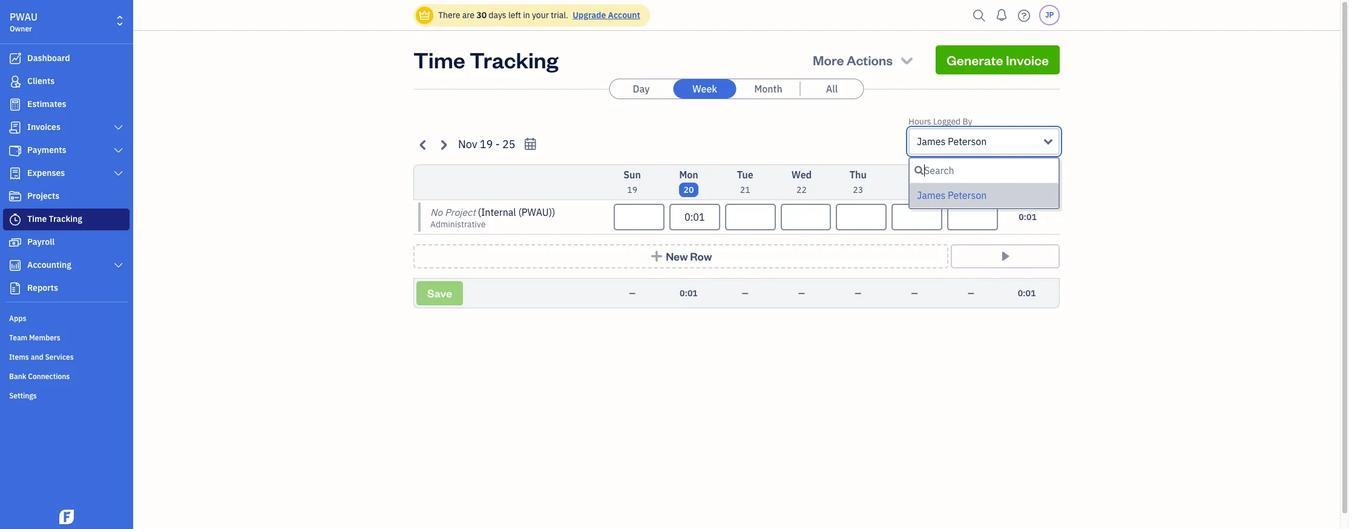 Task type: locate. For each thing, give the bounding box(es) containing it.
previous week image
[[417, 138, 430, 152]]

payments link
[[3, 140, 130, 162]]

1 horizontal spatial time tracking
[[413, 45, 558, 74]]

wed
[[792, 169, 812, 181]]

4 duration text field from the left
[[781, 204, 831, 231]]

time
[[413, 45, 465, 74], [27, 214, 47, 225]]

1 vertical spatial james
[[917, 189, 946, 202]]

invoice
[[1006, 51, 1049, 68]]

week link
[[673, 79, 736, 99]]

Search search field
[[910, 163, 1059, 178]]

25 down search search box
[[966, 185, 976, 196]]

pwau
[[10, 11, 37, 23]]

1 peterson from the top
[[948, 136, 987, 148]]

items
[[9, 353, 29, 362]]

0 horizontal spatial 25
[[502, 137, 516, 151]]

0 horizontal spatial duration text field
[[836, 204, 887, 231]]

accounting link
[[3, 255, 130, 277]]

0 horizontal spatial time
[[27, 214, 47, 225]]

peterson inside james peterson dropdown button
[[948, 136, 987, 148]]

chevron large down image inside invoices link
[[113, 123, 124, 133]]

—
[[629, 288, 636, 299], [742, 288, 749, 299], [799, 288, 805, 299], [855, 288, 862, 299], [911, 288, 918, 299], [968, 288, 975, 299]]

chevron large down image for payments
[[113, 146, 124, 156]]

fri 24
[[909, 169, 921, 196]]

all
[[826, 83, 838, 95]]

)
[[552, 206, 555, 219]]

notifications image
[[992, 3, 1012, 27]]

dashboard
[[27, 53, 70, 64]]

1 vertical spatial tracking
[[49, 214, 82, 225]]

tracking inside time tracking link
[[49, 214, 82, 225]]

week
[[693, 83, 717, 95]]

2 vertical spatial chevron large down image
[[113, 169, 124, 179]]

1 vertical spatial 19
[[627, 185, 638, 196]]

duration text field down 24
[[892, 204, 943, 231]]

internal
[[481, 206, 516, 219]]

3 duration text field from the left
[[725, 204, 776, 231]]

tracking down the left
[[470, 45, 558, 74]]

chevron large down image
[[113, 123, 124, 133], [113, 146, 124, 156], [113, 169, 124, 179]]

1 duration text field from the left
[[614, 204, 665, 231]]

james peterson inside james peterson list box
[[917, 189, 987, 202]]

payment image
[[8, 145, 22, 157]]

1 horizontal spatial 19
[[627, 185, 638, 196]]

25
[[502, 137, 516, 151], [966, 185, 976, 196]]

time tracking down 30
[[413, 45, 558, 74]]

new row button
[[413, 245, 949, 269]]

days
[[489, 10, 506, 21]]

time inside main element
[[27, 214, 47, 225]]

19 left -
[[480, 137, 493, 151]]

freshbooks image
[[57, 510, 76, 525]]

apps
[[9, 314, 26, 323]]

time tracking
[[413, 45, 558, 74], [27, 214, 82, 225]]

duration text field down 23 at the right of page
[[836, 204, 887, 231]]

reports link
[[3, 278, 130, 300]]

2 chevron large down image from the top
[[113, 146, 124, 156]]

0 vertical spatial james peterson
[[917, 136, 987, 148]]

0 horizontal spatial time tracking
[[27, 214, 82, 225]]

4 — from the left
[[855, 288, 862, 299]]

0 vertical spatial chevron large down image
[[113, 123, 124, 133]]

james for james peterson dropdown button
[[917, 136, 946, 148]]

upgrade
[[573, 10, 606, 21]]

members
[[29, 334, 60, 343]]

25 right -
[[502, 137, 516, 151]]

client image
[[8, 76, 22, 88]]

0 horizontal spatial tracking
[[49, 214, 82, 225]]

expenses link
[[3, 163, 130, 185]]

24
[[910, 185, 920, 196]]

money image
[[8, 237, 22, 249]]

dashboard image
[[8, 53, 22, 65]]

month link
[[737, 79, 800, 99]]

1 vertical spatial james peterson
[[917, 189, 987, 202]]

generate
[[947, 51, 1003, 68]]

are
[[462, 10, 475, 21]]

1 vertical spatial time tracking
[[27, 214, 82, 225]]

0 vertical spatial time
[[413, 45, 465, 74]]

james for james peterson list box
[[917, 189, 946, 202]]

plus image
[[650, 251, 664, 263]]

1 vertical spatial chevron large down image
[[113, 146, 124, 156]]

jp
[[1045, 10, 1054, 19]]

start timer image
[[999, 251, 1013, 263]]

25 link
[[945, 168, 997, 197]]

chevron large down image inside payments link
[[113, 146, 124, 156]]

administrative
[[430, 219, 486, 230]]

1 horizontal spatial 25
[[966, 185, 976, 196]]

james peterson down search search box
[[917, 189, 987, 202]]

james inside list box
[[917, 189, 946, 202]]

bank connections
[[9, 372, 70, 381]]

sun
[[624, 169, 641, 181]]

jp button
[[1039, 5, 1060, 25]]

james down 'hours logged by'
[[917, 136, 946, 148]]

Duration text field
[[836, 204, 887, 231], [892, 204, 943, 231]]

-
[[496, 137, 500, 151]]

projects link
[[3, 186, 130, 208]]

21
[[740, 185, 750, 196]]

6 — from the left
[[968, 288, 975, 299]]

2 duration text field from the left
[[669, 204, 720, 231]]

2 james peterson from the top
[[917, 189, 987, 202]]

0 vertical spatial james
[[917, 136, 946, 148]]

peterson inside james peterson list box
[[948, 189, 987, 202]]

1 james from the top
[[917, 136, 946, 148]]

Duration text field
[[614, 204, 665, 231], [669, 204, 720, 231], [725, 204, 776, 231], [781, 204, 831, 231], [948, 204, 998, 231]]

duration text field down 21
[[725, 204, 776, 231]]

0 vertical spatial 19
[[480, 137, 493, 151]]

0:01
[[1019, 212, 1037, 223], [680, 288, 698, 299], [1018, 288, 1036, 299]]

chevron large down image up payments link
[[113, 123, 124, 133]]

22
[[797, 185, 807, 196]]

0 horizontal spatial 19
[[480, 137, 493, 151]]

pwau owner
[[10, 11, 37, 33]]

choose a date image
[[523, 137, 537, 151]]

1 vertical spatial time
[[27, 214, 47, 225]]

2 duration text field from the left
[[892, 204, 943, 231]]

duration text field down 22
[[781, 204, 831, 231]]

19 down sun
[[627, 185, 638, 196]]

settings link
[[3, 387, 130, 405]]

next week image
[[436, 138, 450, 152]]

payroll
[[27, 237, 55, 248]]

james
[[917, 136, 946, 148], [917, 189, 946, 202]]

2 peterson from the top
[[948, 189, 987, 202]]

invoices
[[27, 122, 61, 133]]

james inside dropdown button
[[917, 136, 946, 148]]

estimates link
[[3, 94, 130, 116]]

1 james peterson from the top
[[917, 136, 987, 148]]

james peterson inside james peterson dropdown button
[[917, 136, 987, 148]]

peterson down search search box
[[948, 189, 987, 202]]

19 inside 'sun 19'
[[627, 185, 638, 196]]

1 chevron large down image from the top
[[113, 123, 124, 133]]

project image
[[8, 191, 22, 203]]

tracking
[[470, 45, 558, 74], [49, 214, 82, 225]]

james down fri
[[917, 189, 946, 202]]

apps link
[[3, 309, 130, 328]]

hours
[[909, 116, 931, 127]]

trial.
[[551, 10, 568, 21]]

tue
[[737, 169, 753, 181]]

project
[[445, 206, 476, 219]]

tracking down projects link
[[49, 214, 82, 225]]

duration text field down 'sun 19'
[[614, 204, 665, 231]]

chevrondown image
[[899, 51, 915, 68]]

wed 22
[[792, 169, 812, 196]]

go to help image
[[1015, 6, 1034, 25]]

day
[[633, 83, 650, 95]]

1 horizontal spatial time
[[413, 45, 465, 74]]

chevron large down image down invoices link
[[113, 146, 124, 156]]

2 — from the left
[[742, 288, 749, 299]]

0 vertical spatial peterson
[[948, 136, 987, 148]]

duration text field down 20
[[669, 204, 720, 231]]

2 james from the top
[[917, 189, 946, 202]]

chevron large down image for expenses
[[113, 169, 124, 179]]

peterson
[[948, 136, 987, 148], [948, 189, 987, 202]]

main element
[[0, 0, 163, 530]]

james peterson list box
[[910, 183, 1059, 208]]

chevron large down image down payments link
[[113, 169, 124, 179]]

time tracking down projects link
[[27, 214, 82, 225]]

3 chevron large down image from the top
[[113, 169, 124, 179]]

timer image
[[8, 214, 22, 226]]

time down there
[[413, 45, 465, 74]]

0 vertical spatial tracking
[[470, 45, 558, 74]]

chart image
[[8, 260, 22, 272]]

services
[[45, 353, 74, 362]]

1 horizontal spatial tracking
[[470, 45, 558, 74]]

search image
[[970, 6, 989, 25]]

1 vertical spatial peterson
[[948, 189, 987, 202]]

peterson down by
[[948, 136, 987, 148]]

1 horizontal spatial duration text field
[[892, 204, 943, 231]]

time right timer image
[[27, 214, 47, 225]]

all link
[[801, 79, 864, 99]]

duration text field down 25 link
[[948, 204, 998, 231]]

james peterson down logged
[[917, 136, 987, 148]]

0 vertical spatial time tracking
[[413, 45, 558, 74]]

there
[[438, 10, 460, 21]]

peterson for james peterson dropdown button
[[948, 136, 987, 148]]

row
[[690, 249, 712, 263]]



Task type: describe. For each thing, give the bounding box(es) containing it.
19 for nov
[[480, 137, 493, 151]]

clients
[[27, 76, 55, 87]]

nov
[[458, 137, 477, 151]]

expenses
[[27, 168, 65, 179]]

5 duration text field from the left
[[948, 204, 998, 231]]

no
[[430, 206, 443, 219]]

new
[[666, 249, 688, 263]]

day link
[[610, 79, 673, 99]]

peterson for james peterson list box
[[948, 189, 987, 202]]

more
[[813, 51, 844, 68]]

clients link
[[3, 71, 130, 93]]

nov 19 - 25
[[458, 137, 516, 151]]

expense image
[[8, 168, 22, 180]]

invoice image
[[8, 122, 22, 134]]

more actions button
[[802, 45, 926, 74]]

thu
[[850, 169, 867, 181]]

tue 21
[[737, 169, 753, 196]]

1 duration text field from the left
[[836, 204, 887, 231]]

more actions
[[813, 51, 893, 68]]

fri
[[909, 169, 921, 181]]

your
[[532, 10, 549, 21]]

no project ( internal (pwau) ) administrative
[[430, 206, 555, 230]]

dashboard link
[[3, 48, 130, 70]]

time tracking link
[[3, 209, 130, 231]]

5 — from the left
[[911, 288, 918, 299]]

mon
[[679, 169, 698, 181]]

account
[[608, 10, 640, 21]]

crown image
[[418, 9, 431, 21]]

invoices link
[[3, 117, 130, 139]]

in
[[523, 10, 530, 21]]

james peterson for james peterson list box
[[917, 189, 987, 202]]

generate invoice button
[[936, 45, 1060, 74]]

payroll link
[[3, 232, 130, 254]]

there are 30 days left in your trial. upgrade account
[[438, 10, 640, 21]]

30
[[477, 10, 487, 21]]

chevron large down image for invoices
[[113, 123, 124, 133]]

items and services link
[[3, 348, 130, 366]]

new row
[[666, 249, 712, 263]]

payments
[[27, 145, 66, 156]]

19 for sun
[[627, 185, 638, 196]]

reports
[[27, 283, 58, 294]]

23
[[853, 185, 863, 196]]

bank
[[9, 372, 26, 381]]

generate invoice
[[947, 51, 1049, 68]]

team members
[[9, 334, 60, 343]]

chevron large down image
[[113, 261, 124, 271]]

upgrade account link
[[570, 10, 640, 21]]

mon 20
[[679, 169, 698, 196]]

20
[[684, 185, 694, 196]]

hours logged by
[[909, 116, 973, 127]]

owner
[[10, 24, 32, 33]]

month
[[754, 83, 783, 95]]

team members link
[[3, 329, 130, 347]]

logged
[[933, 116, 961, 127]]

accounting
[[27, 260, 71, 271]]

(
[[478, 206, 481, 219]]

1 — from the left
[[629, 288, 636, 299]]

left
[[508, 10, 521, 21]]

items and services
[[9, 353, 74, 362]]

estimate image
[[8, 99, 22, 111]]

projects
[[27, 191, 59, 202]]

james peterson for james peterson dropdown button
[[917, 136, 987, 148]]

time tracking inside main element
[[27, 214, 82, 225]]

estimates
[[27, 99, 66, 110]]

james peterson button
[[909, 128, 1060, 155]]

0 vertical spatial 25
[[502, 137, 516, 151]]

and
[[31, 353, 43, 362]]

sun 19
[[624, 169, 641, 196]]

thu 23
[[850, 169, 867, 196]]

team
[[9, 334, 27, 343]]

bank connections link
[[3, 367, 130, 386]]

3 — from the left
[[799, 288, 805, 299]]

settings
[[9, 392, 37, 401]]

by
[[963, 116, 973, 127]]

actions
[[847, 51, 893, 68]]

connections
[[28, 372, 70, 381]]

(pwau)
[[518, 206, 552, 219]]

1 vertical spatial 25
[[966, 185, 976, 196]]

report image
[[8, 283, 22, 295]]



Task type: vqa. For each thing, say whether or not it's contained in the screenshot.
Account
yes



